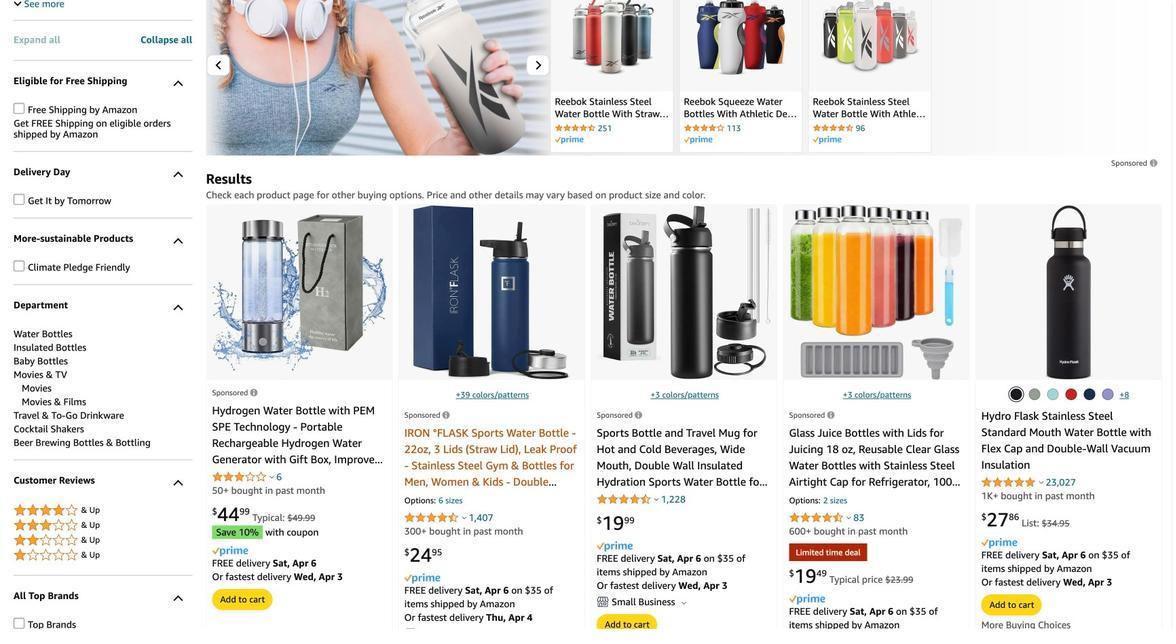 Task type: vqa. For each thing, say whether or not it's contained in the screenshot.
the 'Ning'
no



Task type: describe. For each thing, give the bounding box(es) containing it.
or fastest delivery wed, apr 3 element for 'sponsored ad - brewberry sports bottle and travel mug for hot and cold beverages, wide mouth, double wall insulated hydrat...' image
[[597, 580, 728, 591]]

hydro flask stainless steel standard mouth water bottle with flex cap and double-wall vacuum insulation image
[[1046, 205, 1093, 380]]

sponsored ad - brewberry sports bottle and travel mug for hot and cold beverages, wide mouth, double wall insulated hydrat... image
[[597, 206, 772, 379]]

amazon prime image for the or fastest delivery wed, apr 3 element to the left
[[212, 546, 248, 556]]

3 section collapse image from the top
[[173, 305, 183, 314]]

section collapse image for 3rd checkbox image from the bottom
[[173, 80, 183, 90]]

1 star & up element
[[14, 547, 192, 564]]

checkbox image
[[14, 618, 24, 629]]

4 stars & up element
[[14, 502, 192, 519]]

2 checkbox image from the top
[[14, 194, 24, 205]]

4 section collapse image from the top
[[173, 480, 183, 490]]

or fastest delivery thu, apr 4 element
[[405, 612, 533, 623]]

0 horizontal spatial or fastest delivery wed, apr 3 element
[[212, 571, 343, 582]]

free delivery sat, apr 6 element
[[212, 557, 317, 569]]

0 horizontal spatial popover image
[[270, 475, 274, 479]]

1 checkbox image from the top
[[14, 103, 24, 114]]

eligible for prime. image
[[813, 136, 842, 144]]

section collapse image for second checkbox image from the bottom
[[173, 171, 183, 181]]

sponsored ad - hydrogen water bottle with pem spe technology - portable rechargeable hydrogen water generator with gift bo... image
[[212, 214, 387, 371]]



Task type: locate. For each thing, give the bounding box(es) containing it.
or fastest delivery wed, apr 3 element for hydro flask stainless steel standard mouth water bottle with flex cap and double-wall vacuum insulation image
[[982, 576, 1113, 588]]

0 vertical spatial checkbox image
[[14, 103, 24, 114]]

3 stars & up element
[[14, 517, 192, 534]]

popover image
[[1040, 481, 1044, 484], [655, 498, 659, 501]]

sponsored ad - zukro glass juice bottles with lids for juicing 18 oz, reusable clear glass water bottles with stainless st... image
[[791, 205, 963, 380]]

1 section collapse image from the top
[[173, 80, 183, 90]]

popover image for sponsored ad - iron °flask sports water bottle - 22oz, 3 lids (straw lid), leak proof - stainless steel gym & bottles for ... image
[[462, 516, 467, 520]]

1 vertical spatial popover image
[[655, 498, 659, 501]]

popover image
[[270, 475, 274, 479], [462, 516, 467, 520], [847, 516, 852, 520]]

3 checkbox image from the top
[[14, 261, 24, 271]]

1 horizontal spatial popover image
[[462, 516, 467, 520]]

1 horizontal spatial or fastest delivery wed, apr 3 element
[[597, 580, 728, 591]]

2 stars & up element
[[14, 532, 192, 549]]

5 section collapse image from the top
[[173, 595, 183, 605]]

0 horizontal spatial eligible for prime. image
[[555, 136, 584, 144]]

2 horizontal spatial or fastest delivery wed, apr 3 element
[[982, 576, 1113, 588]]

free delivery sat, apr 6 on $35 of items shipped by amazon element
[[982, 549, 1131, 574], [597, 553, 746, 578], [405, 585, 554, 610], [790, 606, 939, 629]]

section collapse image
[[173, 80, 183, 90], [173, 171, 183, 181], [173, 305, 183, 314], [173, 480, 183, 490], [173, 595, 183, 605]]

1 vertical spatial checkbox image
[[14, 194, 24, 205]]

1 horizontal spatial eligible for prime. image
[[684, 136, 713, 144]]

popover image for sponsored ad - zukro glass juice bottles with lids for juicing 18 oz, reusable clear glass water bottles with stainless st... image
[[847, 516, 852, 520]]

amazon prime image for the or fastest delivery wed, apr 3 element for 'sponsored ad - brewberry sports bottle and travel mug for hot and cold beverages, wide mouth, double wall insulated hydrat...' image
[[597, 541, 633, 552]]

1 horizontal spatial popover image
[[1040, 481, 1044, 484]]

checkbox image
[[14, 103, 24, 114], [14, 194, 24, 205], [14, 261, 24, 271]]

section collapse image
[[173, 238, 183, 248]]

2 horizontal spatial popover image
[[847, 516, 852, 520]]

or fastest delivery wed, apr 3 element
[[212, 571, 343, 582], [982, 576, 1113, 588], [597, 580, 728, 591]]

amazon prime image for the or fastest delivery wed, apr 3 element associated with hydro flask stainless steel standard mouth water bottle with flex cap and double-wall vacuum insulation image
[[982, 538, 1018, 548]]

2 eligible for prime. image from the left
[[684, 136, 713, 144]]

amazon prime image
[[982, 538, 1018, 548], [597, 541, 633, 552], [212, 546, 248, 556], [405, 573, 441, 584], [790, 594, 826, 605]]

eligible for prime. image
[[555, 136, 584, 144], [684, 136, 713, 144]]

0 vertical spatial popover image
[[1040, 481, 1044, 484]]

sponsored ad - iron °flask sports water bottle - 22oz, 3 lids (straw lid), leak proof - stainless steel gym & bottles for ... image
[[413, 205, 571, 380]]

0 horizontal spatial popover image
[[655, 498, 659, 501]]

section collapse image for checkbox icon in the left bottom of the page
[[173, 595, 183, 605]]

1 eligible for prime. image from the left
[[555, 136, 584, 144]]

amazon prime image for or fastest delivery thu, apr 4 element
[[405, 573, 441, 584]]

2 section collapse image from the top
[[173, 171, 183, 181]]

extender expand image
[[14, 0, 22, 6]]

2 vertical spatial checkbox image
[[14, 261, 24, 271]]



